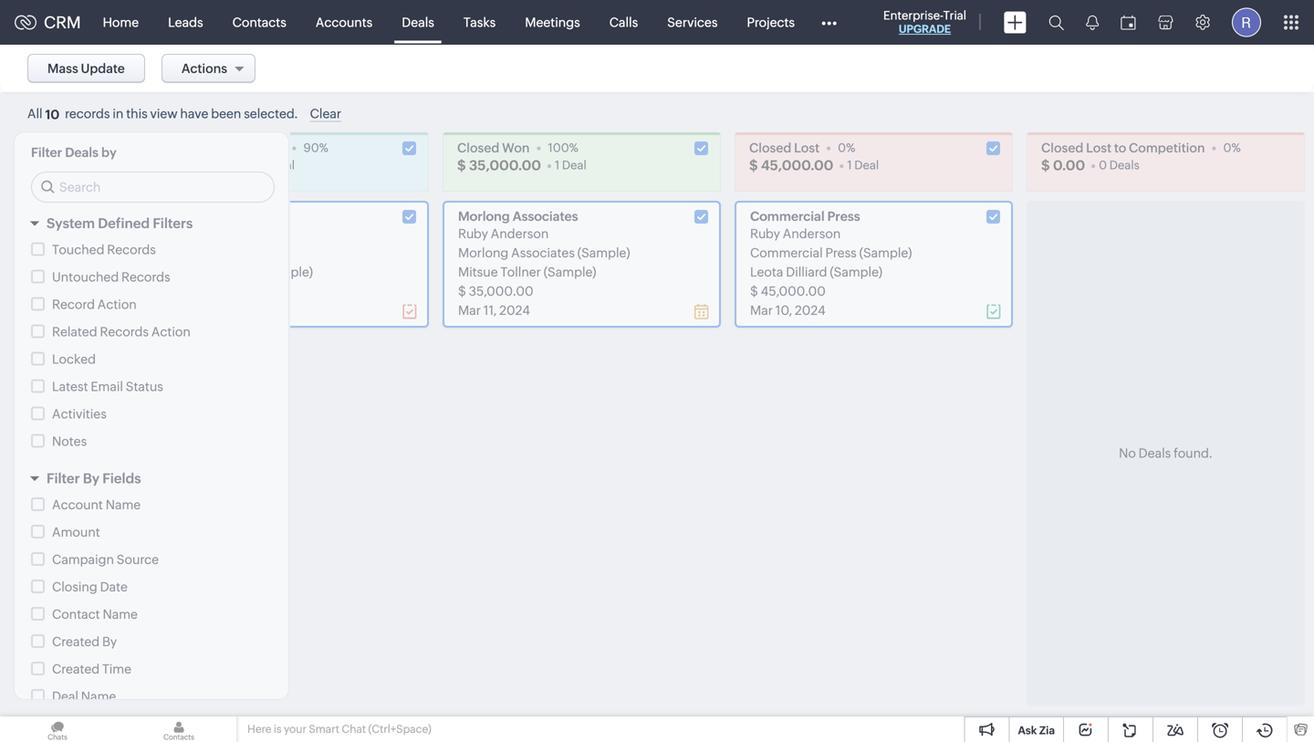 Task type: describe. For each thing, give the bounding box(es) containing it.
signals element
[[1075, 0, 1110, 45]]

services link
[[653, 0, 733, 44]]

leads
[[168, 15, 203, 30]]

deals
[[402, 15, 434, 30]]

mass update
[[47, 61, 125, 76]]

calls link
[[595, 0, 653, 44]]

leads link
[[153, 0, 218, 44]]

actions
[[182, 61, 227, 76]]

is
[[274, 723, 282, 735]]

zia
[[1040, 724, 1055, 737]]

view
[[150, 107, 178, 121]]

all 10 records in this view have been selected.
[[27, 107, 298, 122]]

Other Modules field
[[810, 8, 849, 37]]

profile image
[[1233, 8, 1262, 37]]

ask
[[1018, 724, 1037, 737]]

here is your smart chat (ctrl+space)
[[247, 723, 432, 735]]

contacts image
[[121, 717, 236, 742]]

accounts
[[316, 15, 373, 30]]

create menu image
[[1004, 11, 1027, 33]]

signals image
[[1086, 15, 1099, 30]]

logo image
[[15, 15, 37, 30]]

search element
[[1038, 0, 1075, 45]]

ask zia
[[1018, 724, 1055, 737]]

all
[[27, 107, 43, 121]]

here
[[247, 723, 272, 735]]

records
[[65, 107, 110, 121]]

create menu element
[[993, 0, 1038, 44]]

been
[[211, 107, 241, 121]]

meetings link
[[511, 0, 595, 44]]

update
[[81, 61, 125, 76]]

contacts link
[[218, 0, 301, 44]]



Task type: locate. For each thing, give the bounding box(es) containing it.
mass update button
[[27, 54, 145, 83]]

chats image
[[0, 717, 115, 742]]

crm link
[[15, 13, 81, 32]]

search image
[[1049, 15, 1065, 30]]

have
[[180, 107, 209, 121]]

calls
[[610, 15, 638, 30]]

profile element
[[1222, 0, 1273, 44]]

calendar image
[[1121, 15, 1137, 30]]

your
[[284, 723, 307, 735]]

tasks
[[464, 15, 496, 30]]

this
[[126, 107, 148, 121]]

crm
[[44, 13, 81, 32]]

upgrade
[[899, 23, 951, 35]]

clear
[[310, 107, 342, 121]]

home
[[103, 15, 139, 30]]

mass
[[47, 61, 78, 76]]

selected.
[[244, 107, 298, 121]]

home link
[[88, 0, 153, 44]]

deals link
[[387, 0, 449, 44]]

10
[[45, 107, 60, 122]]

enterprise-trial upgrade
[[884, 9, 967, 35]]

in
[[113, 107, 124, 121]]

tasks link
[[449, 0, 511, 44]]

chat
[[342, 723, 366, 735]]

services
[[668, 15, 718, 30]]

stageview
[[27, 107, 100, 121]]

accounts link
[[301, 0, 387, 44]]

contacts
[[232, 15, 287, 30]]

(ctrl+space)
[[368, 723, 432, 735]]

enterprise-
[[884, 9, 944, 22]]

trial
[[944, 9, 967, 22]]

projects
[[747, 15, 795, 30]]

projects link
[[733, 0, 810, 44]]

meetings
[[525, 15, 580, 30]]

smart
[[309, 723, 340, 735]]



Task type: vqa. For each thing, say whether or not it's contained in the screenshot.
the bottom Lead
no



